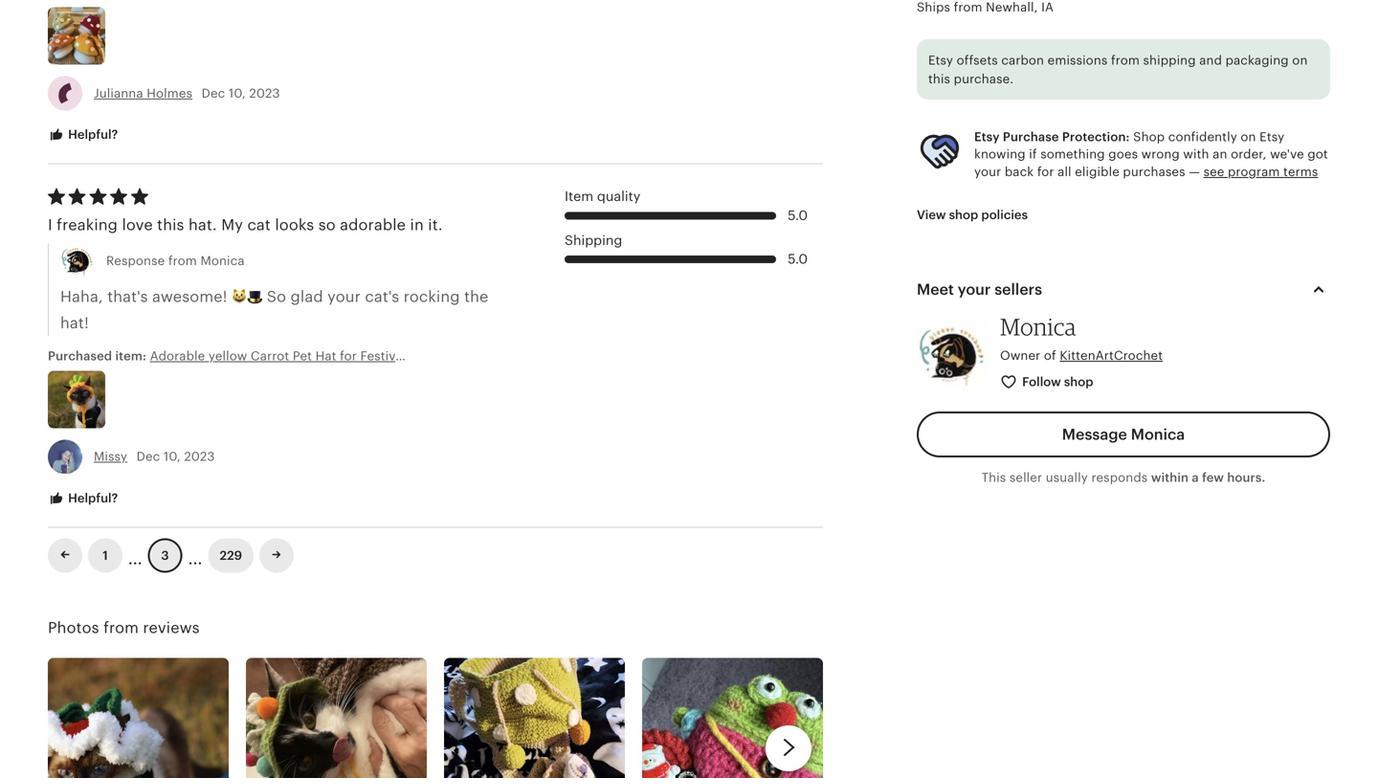 Task type: describe. For each thing, give the bounding box(es) containing it.
newhall,
[[986, 0, 1038, 14]]

from for reviews
[[103, 619, 139, 636]]

shipping
[[565, 232, 622, 248]]

back
[[1005, 164, 1034, 179]]

awesome!
[[152, 288, 227, 305]]

with
[[1183, 147, 1209, 161]]

from for newhall,
[[954, 0, 982, 14]]

3
[[161, 548, 169, 562]]

photos
[[48, 619, 99, 636]]

5.0 for item quality
[[788, 208, 808, 223]]

love
[[122, 216, 153, 234]]

freaking
[[57, 216, 118, 234]]

missy
[[94, 449, 127, 464]]

kittenartcrochet link
[[1060, 349, 1163, 363]]

message
[[1062, 426, 1127, 443]]

haha,
[[60, 288, 103, 305]]

hat!
[[60, 314, 89, 331]]

all
[[1058, 164, 1072, 179]]

ships from newhall, ia
[[917, 0, 1054, 14]]

meet your sellers button
[[900, 267, 1347, 313]]

—
[[1189, 164, 1200, 179]]

hat
[[315, 349, 336, 363]]

seller
[[1010, 470, 1042, 485]]

within
[[1151, 470, 1189, 485]]

view shop policies
[[917, 208, 1028, 222]]

adorable
[[340, 216, 406, 234]]

julianna holmes link
[[94, 86, 192, 100]]

shop for follow
[[1064, 375, 1093, 389]]

julianna holmes dec 10, 2023
[[94, 86, 280, 100]]

from inside "etsy offsets carbon emissions from shipping and packaging on this purchase."
[[1111, 53, 1140, 67]]

229 link
[[208, 538, 254, 573]]

julianna holmes added a photo of their purchase image
[[48, 7, 105, 65]]

festive
[[360, 349, 403, 363]]

229
[[220, 548, 242, 562]]

1 horizontal spatial 10,
[[229, 86, 246, 100]]

message monica
[[1062, 426, 1185, 443]]

1 vertical spatial this
[[157, 216, 184, 234]]

julianna
[[94, 86, 143, 100]]

cat's
[[365, 288, 399, 305]]

this seller usually responds within a few hours.
[[981, 470, 1266, 485]]

meet your sellers
[[917, 281, 1042, 298]]

policies
[[981, 208, 1028, 222]]

ia
[[1041, 0, 1054, 14]]

follow shop
[[1022, 375, 1093, 389]]

wrong
[[1141, 147, 1180, 161]]

we've
[[1270, 147, 1304, 161]]

your inside haha, that's awesome! 😺🎩 so glad your cat's rocking the hat!
[[327, 288, 361, 305]]

confidently
[[1168, 130, 1237, 144]]

1 link
[[88, 538, 122, 573]]

see
[[1203, 164, 1224, 179]]

follow shop button
[[986, 365, 1110, 400]]

1 vertical spatial dec
[[137, 449, 160, 464]]

etsy for etsy offsets carbon emissions from shipping and packaging on this purchase.
[[928, 53, 953, 67]]

on inside "etsy offsets carbon emissions from shipping and packaging on this purchase."
[[1292, 53, 1308, 67]]

2 … from the left
[[188, 541, 202, 569]]

carbon
[[1001, 53, 1044, 67]]

yellow
[[208, 349, 247, 363]]

2 helpful? button from the top
[[33, 481, 132, 516]]

this
[[981, 470, 1006, 485]]

furry
[[406, 349, 437, 363]]

5.0 for shipping
[[788, 251, 808, 267]]

goes
[[1108, 147, 1138, 161]]

1 horizontal spatial dec
[[202, 86, 225, 100]]

3 link
[[148, 538, 183, 573]]

etsy for etsy purchase protection:
[[974, 130, 1000, 144]]

your inside dropdown button
[[958, 281, 991, 298]]

got
[[1308, 147, 1328, 161]]

pet
[[293, 349, 312, 363]]

usually
[[1046, 470, 1088, 485]]

eligible
[[1075, 164, 1120, 179]]

quality
[[597, 189, 641, 204]]

etsy offsets carbon emissions from shipping and packaging on this purchase.
[[928, 53, 1308, 86]]

monica image
[[917, 318, 989, 390]]

haha, that's awesome! 😺🎩 so glad your cat's rocking the hat!
[[60, 288, 489, 331]]

of
[[1044, 349, 1056, 363]]

monica inside monica owner of kittenartcrochet
[[1000, 313, 1076, 341]]

0 horizontal spatial 2023
[[184, 449, 215, 464]]

purchases
[[1123, 164, 1185, 179]]



Task type: locate. For each thing, give the bounding box(es) containing it.
shop
[[1133, 130, 1165, 144]]

that's
[[107, 288, 148, 305]]

etsy inside "etsy offsets carbon emissions from shipping and packaging on this purchase."
[[928, 53, 953, 67]]

carrot
[[251, 349, 289, 363]]

2 vertical spatial monica
[[1131, 426, 1185, 443]]

… right 3 link
[[188, 541, 202, 569]]

photos from reviews
[[48, 619, 200, 636]]

this left "purchase."
[[928, 72, 950, 86]]

2 horizontal spatial etsy
[[1260, 130, 1285, 144]]

your
[[974, 164, 1001, 179], [958, 281, 991, 298], [327, 288, 361, 305]]

etsy up knowing
[[974, 130, 1000, 144]]

this left hat. at the top left of page
[[157, 216, 184, 234]]

0 horizontal spatial for
[[340, 349, 357, 363]]

0 horizontal spatial …
[[128, 541, 142, 569]]

2 horizontal spatial monica
[[1131, 426, 1185, 443]]

1 5.0 from the top
[[788, 208, 808, 223]]

few
[[1202, 470, 1224, 485]]

dec
[[202, 86, 225, 100], [137, 449, 160, 464]]

0 vertical spatial this
[[928, 72, 950, 86]]

2023 right holmes
[[249, 86, 280, 100]]

0 vertical spatial helpful?
[[65, 127, 118, 142]]

missy added a photo of their purchase image
[[48, 371, 105, 428]]

2023 right missy link
[[184, 449, 215, 464]]

hat.
[[189, 216, 217, 234]]

2 helpful? from the top
[[65, 491, 118, 505]]

looks
[[275, 216, 314, 234]]

1 horizontal spatial on
[[1292, 53, 1308, 67]]

item
[[565, 189, 594, 204]]

1 vertical spatial 10,
[[164, 449, 181, 464]]

1 horizontal spatial for
[[1037, 164, 1054, 179]]

glad
[[290, 288, 323, 305]]

from
[[954, 0, 982, 14], [1111, 53, 1140, 67], [168, 254, 197, 268], [103, 619, 139, 636]]

from right photos
[[103, 619, 139, 636]]

a
[[1192, 470, 1199, 485]]

adorable yellow carrot pet hat for festive furry friends link
[[150, 347, 485, 365]]

1 horizontal spatial etsy
[[974, 130, 1000, 144]]

your inside shop confidently on etsy knowing if something goes wrong with an order, we've got your back for all eligible purchases —
[[974, 164, 1001, 179]]

protection:
[[1062, 130, 1130, 144]]

item:
[[115, 349, 146, 363]]

etsy left offsets on the top
[[928, 53, 953, 67]]

1 vertical spatial helpful?
[[65, 491, 118, 505]]

an
[[1213, 147, 1227, 161]]

helpful? down julianna
[[65, 127, 118, 142]]

something
[[1040, 147, 1105, 161]]

0 horizontal spatial on
[[1241, 130, 1256, 144]]

message monica button
[[917, 412, 1330, 457]]

on up order, on the top right
[[1241, 130, 1256, 144]]

1 horizontal spatial shop
[[1064, 375, 1093, 389]]

on right the packaging
[[1292, 53, 1308, 67]]

i
[[48, 216, 52, 234]]

1 horizontal spatial monica
[[1000, 313, 1076, 341]]

0 vertical spatial for
[[1037, 164, 1054, 179]]

0 horizontal spatial this
[[157, 216, 184, 234]]

helpful? button down julianna
[[33, 117, 132, 153]]

1 helpful? from the top
[[65, 127, 118, 142]]

0 vertical spatial monica
[[200, 254, 245, 268]]

0 horizontal spatial shop
[[949, 208, 978, 222]]

1 vertical spatial on
[[1241, 130, 1256, 144]]

1 vertical spatial 2023
[[184, 449, 215, 464]]

helpful?
[[65, 127, 118, 142], [65, 491, 118, 505]]

if
[[1029, 147, 1037, 161]]

0 horizontal spatial etsy
[[928, 53, 953, 67]]

1 … from the left
[[128, 541, 142, 569]]

0 vertical spatial 2023
[[249, 86, 280, 100]]

order,
[[1231, 147, 1267, 161]]

1 vertical spatial shop
[[1064, 375, 1093, 389]]

1 vertical spatial helpful? button
[[33, 481, 132, 516]]

follow
[[1022, 375, 1061, 389]]

it.
[[428, 216, 443, 234]]

so
[[267, 288, 286, 305]]

shop for view
[[949, 208, 978, 222]]

from up awesome!
[[168, 254, 197, 268]]

for right hat
[[340, 349, 357, 363]]

1 vertical spatial monica
[[1000, 313, 1076, 341]]

responds
[[1091, 470, 1148, 485]]

dec right holmes
[[202, 86, 225, 100]]

meet
[[917, 281, 954, 298]]

ships
[[917, 0, 950, 14]]

0 vertical spatial 10,
[[229, 86, 246, 100]]

response
[[106, 254, 165, 268]]

missy link
[[94, 449, 127, 464]]

see program terms
[[1203, 164, 1318, 179]]

your right "meet"
[[958, 281, 991, 298]]

monica inside button
[[1131, 426, 1185, 443]]

shipping
[[1143, 53, 1196, 67]]

purchase
[[1003, 130, 1059, 144]]

2023
[[249, 86, 280, 100], [184, 449, 215, 464]]

terms
[[1283, 164, 1318, 179]]

i freaking love this hat. my cat looks so adorable in it.
[[48, 216, 443, 234]]

emissions
[[1048, 53, 1108, 67]]

… left "3" on the bottom
[[128, 541, 142, 569]]

from for monica
[[168, 254, 197, 268]]

0 horizontal spatial dec
[[137, 449, 160, 464]]

and
[[1199, 53, 1222, 67]]

0 vertical spatial on
[[1292, 53, 1308, 67]]

packaging
[[1225, 53, 1289, 67]]

2 5.0 from the top
[[788, 251, 808, 267]]

1 helpful? button from the top
[[33, 117, 132, 153]]

my
[[221, 216, 243, 234]]

program
[[1228, 164, 1280, 179]]

10, right missy link
[[164, 449, 181, 464]]

10,
[[229, 86, 246, 100], [164, 449, 181, 464]]

holmes
[[147, 86, 192, 100]]

knowing
[[974, 147, 1026, 161]]

helpful? for second 'helpful?' button from the bottom of the page
[[65, 127, 118, 142]]

1 vertical spatial for
[[340, 349, 357, 363]]

1 horizontal spatial 2023
[[249, 86, 280, 100]]

for left all
[[1037, 164, 1054, 179]]

0 vertical spatial shop
[[949, 208, 978, 222]]

1
[[103, 548, 108, 562]]

0 vertical spatial 5.0
[[788, 208, 808, 223]]

owner
[[1000, 349, 1041, 363]]

response from monica
[[106, 254, 245, 268]]

1 horizontal spatial this
[[928, 72, 950, 86]]

missy dec 10, 2023
[[94, 449, 215, 464]]

0 vertical spatial dec
[[202, 86, 225, 100]]

view
[[917, 208, 946, 222]]

shop right follow
[[1064, 375, 1093, 389]]

this inside "etsy offsets carbon emissions from shipping and packaging on this purchase."
[[928, 72, 950, 86]]

monica up of on the right top of the page
[[1000, 313, 1076, 341]]

on
[[1292, 53, 1308, 67], [1241, 130, 1256, 144]]

your right glad
[[327, 288, 361, 305]]

purchased item: adorable yellow carrot pet hat for festive furry friends
[[48, 349, 485, 363]]

for inside shop confidently on etsy knowing if something goes wrong with an order, we've got your back for all eligible purchases —
[[1037, 164, 1054, 179]]

etsy up we've
[[1260, 130, 1285, 144]]

monica up within
[[1131, 426, 1185, 443]]

from left shipping
[[1111, 53, 1140, 67]]

0 vertical spatial helpful? button
[[33, 117, 132, 153]]

purchased
[[48, 349, 112, 363]]

1 vertical spatial 5.0
[[788, 251, 808, 267]]

your down knowing
[[974, 164, 1001, 179]]

helpful? for second 'helpful?' button from the top of the page
[[65, 491, 118, 505]]

cat
[[247, 216, 271, 234]]

10, right holmes
[[229, 86, 246, 100]]

monica owner of kittenartcrochet
[[1000, 313, 1163, 363]]

etsy inside shop confidently on etsy knowing if something goes wrong with an order, we've got your back for all eligible purchases —
[[1260, 130, 1285, 144]]

0 horizontal spatial 10,
[[164, 449, 181, 464]]

😺🎩
[[232, 288, 263, 305]]

hours.
[[1227, 470, 1266, 485]]

shop right view
[[949, 208, 978, 222]]

dec right missy
[[137, 449, 160, 464]]

helpful? button down missy
[[33, 481, 132, 516]]

purchase.
[[954, 72, 1014, 86]]

so
[[318, 216, 336, 234]]

helpful? down missy
[[65, 491, 118, 505]]

1 horizontal spatial …
[[188, 541, 202, 569]]

see program terms link
[[1203, 164, 1318, 179]]

friends
[[441, 349, 485, 363]]

the
[[464, 288, 489, 305]]

on inside shop confidently on etsy knowing if something goes wrong with an order, we've got your back for all eligible purchases —
[[1241, 130, 1256, 144]]

monica down 'my'
[[200, 254, 245, 268]]

rocking
[[404, 288, 460, 305]]

from right ships at right top
[[954, 0, 982, 14]]

0 horizontal spatial monica
[[200, 254, 245, 268]]

item quality
[[565, 189, 641, 204]]

for
[[1037, 164, 1054, 179], [340, 349, 357, 363]]



Task type: vqa. For each thing, say whether or not it's contained in the screenshot.
Meet Your Sellers
yes



